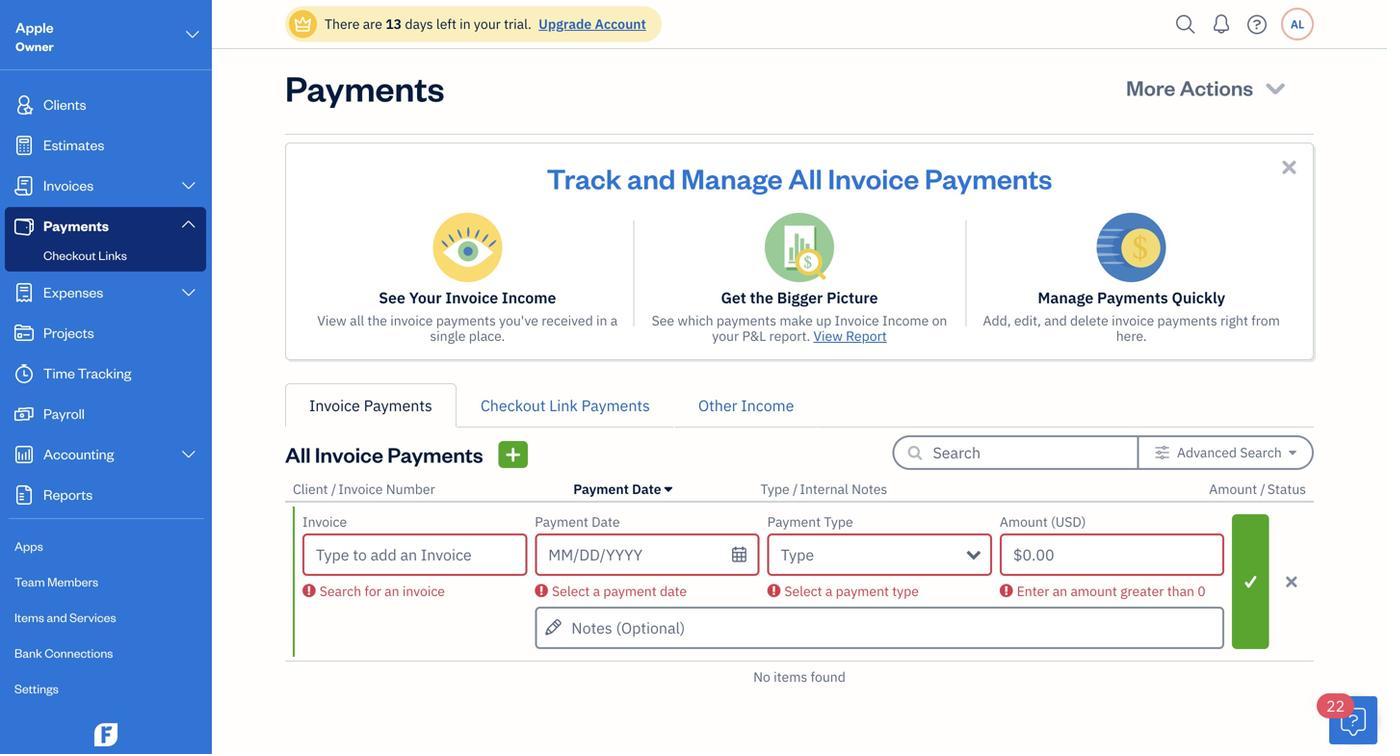 Task type: vqa. For each thing, say whether or not it's contained in the screenshot.
Billable
no



Task type: describe. For each thing, give the bounding box(es) containing it.
select a payment date
[[552, 583, 687, 600]]

estimates
[[43, 135, 104, 154]]

items and services
[[14, 610, 116, 625]]

amount (usd)
[[1000, 513, 1087, 531]]

team members
[[14, 574, 98, 590]]

accounting
[[43, 445, 114, 463]]

greater
[[1121, 583, 1165, 600]]

expenses
[[43, 283, 103, 301]]

type button
[[761, 480, 790, 498]]

get the bigger picture
[[721, 288, 878, 308]]

amount for amount / status
[[1210, 480, 1258, 498]]

track
[[547, 160, 622, 196]]

a inside see your invoice income view all the invoice payments you've received in a single place.
[[611, 312, 618, 330]]

reports
[[43, 485, 93, 504]]

upgrade account link
[[535, 15, 646, 33]]

amount button
[[1210, 480, 1258, 498]]

client
[[293, 480, 328, 498]]

checkout link payments
[[481, 396, 650, 416]]

0
[[1198, 583, 1206, 600]]

Invoice text field
[[305, 536, 526, 574]]

1 an from the left
[[385, 583, 400, 600]]

a for payment type
[[826, 583, 833, 600]]

and for manage
[[627, 160, 676, 196]]

Amount (USD) text field
[[1000, 534, 1225, 576]]

client / invoice number
[[293, 480, 435, 498]]

all invoice payments
[[285, 441, 483, 468]]

bank connections
[[14, 645, 113, 661]]

bigger
[[777, 288, 823, 308]]

enter an amount greater than 0
[[1017, 583, 1206, 600]]

actions
[[1180, 74, 1254, 101]]

payroll link
[[5, 395, 206, 434]]

invoice down invoice "text box"
[[403, 583, 445, 600]]

type
[[893, 583, 919, 600]]

see for your
[[379, 288, 406, 308]]

bank connections link
[[5, 637, 206, 671]]

resource center badge image
[[1330, 697, 1378, 745]]

no items found
[[754, 668, 846, 686]]

chart image
[[13, 445, 36, 465]]

apps link
[[5, 530, 206, 564]]

get the bigger picture image
[[765, 213, 835, 282]]

crown image
[[293, 14, 313, 34]]

advanced search button
[[1140, 438, 1313, 468]]

link
[[550, 396, 578, 416]]

see your invoice income view all the invoice payments you've received in a single place.
[[317, 288, 618, 345]]

caretdown image
[[1289, 445, 1297, 461]]

track and manage all invoice payments
[[547, 160, 1053, 196]]

apple
[[15, 18, 54, 36]]

invoices link
[[5, 167, 206, 205]]

see for which
[[652, 312, 675, 330]]

payments inside see which payments make up invoice income on your p&l report.
[[717, 312, 777, 330]]

0 vertical spatial all
[[789, 160, 823, 196]]

projects
[[43, 323, 94, 342]]

payment for type
[[836, 583, 889, 600]]

/ for invoice
[[331, 480, 337, 498]]

0 horizontal spatial search
[[320, 583, 361, 600]]

add,
[[983, 312, 1011, 330]]

add a new payment image
[[505, 443, 522, 466]]

apple owner
[[15, 18, 54, 54]]

invoice payments
[[309, 396, 433, 416]]

right
[[1221, 312, 1249, 330]]

1 vertical spatial date
[[592, 513, 620, 531]]

search inside dropdown button
[[1241, 444, 1282, 462]]

payments for income
[[436, 312, 496, 330]]

account
[[595, 15, 646, 33]]

exclamationcircle image for enter
[[1000, 583, 1013, 599]]

manage payments quickly image
[[1097, 213, 1167, 282]]

chevron large down image inside accounting link
[[180, 447, 198, 463]]

invoice for payments
[[1112, 312, 1155, 330]]

time tracking link
[[5, 355, 206, 393]]

1 horizontal spatial income
[[741, 396, 795, 416]]

amount
[[1071, 583, 1118, 600]]

see which payments make up invoice income on your p&l report.
[[652, 312, 948, 345]]

select for select a payment date
[[552, 583, 590, 600]]

there are 13 days left in your trial. upgrade account
[[325, 15, 646, 33]]

time
[[43, 364, 75, 382]]

all
[[350, 312, 364, 330]]

0 vertical spatial the
[[750, 288, 774, 308]]

payment left caretdown image
[[574, 480, 629, 498]]

services
[[69, 610, 116, 625]]

a for payment date
[[593, 583, 600, 600]]

items
[[14, 610, 44, 625]]

22 button
[[1317, 694, 1378, 745]]

notes
[[852, 480, 888, 498]]

timer image
[[13, 364, 36, 384]]

items and services link
[[5, 601, 206, 635]]

2 an from the left
[[1053, 583, 1068, 600]]

search for an invoice
[[320, 583, 445, 600]]

estimate image
[[13, 136, 36, 155]]

date
[[660, 583, 687, 600]]

13
[[386, 15, 402, 33]]

left
[[436, 15, 457, 33]]

payments link
[[5, 207, 206, 244]]

0 vertical spatial date
[[632, 480, 662, 498]]

settings
[[14, 681, 59, 697]]

Search text field
[[933, 438, 1107, 468]]

1 horizontal spatial view
[[814, 327, 843, 345]]

checkout for checkout links
[[43, 247, 96, 263]]

more
[[1127, 74, 1176, 101]]

internal
[[800, 480, 849, 498]]

amount / status
[[1210, 480, 1307, 498]]

invoice inside see your invoice income view all the invoice payments you've received in a single place.
[[446, 288, 498, 308]]

received
[[542, 312, 593, 330]]

invoices
[[43, 176, 94, 194]]

are
[[363, 15, 383, 33]]

manage payments quickly add, edit, and delete invoice payments right from here.
[[983, 288, 1281, 345]]

payments inside main "element"
[[43, 216, 109, 235]]

0 vertical spatial payment date
[[574, 480, 662, 498]]

single
[[430, 327, 466, 345]]

your inside see which payments make up invoice income on your p&l report.
[[712, 327, 739, 345]]

1 vertical spatial payment date
[[535, 513, 620, 531]]

al
[[1291, 16, 1305, 32]]

the inside see your invoice income view all the invoice payments you've received in a single place.
[[368, 312, 387, 330]]

quickly
[[1172, 288, 1226, 308]]

connections
[[45, 645, 113, 661]]

expenses link
[[5, 274, 206, 312]]

money image
[[13, 405, 36, 424]]



Task type: locate. For each thing, give the bounding box(es) containing it.
1 vertical spatial search
[[320, 583, 361, 600]]

0 horizontal spatial a
[[593, 583, 600, 600]]

0 horizontal spatial income
[[502, 288, 556, 308]]

type button
[[768, 534, 993, 576]]

payment down type button at the right bottom of page
[[768, 513, 821, 531]]

caretdown image
[[665, 482, 673, 497]]

type / internal notes
[[761, 480, 888, 498]]

0 horizontal spatial exclamationcircle image
[[303, 583, 316, 599]]

1 payment from the left
[[604, 583, 657, 600]]

2 vertical spatial income
[[741, 396, 795, 416]]

1 select from the left
[[552, 583, 590, 600]]

2 horizontal spatial /
[[1261, 480, 1266, 498]]

chevron large down image up checkout links link
[[180, 216, 198, 232]]

income
[[502, 288, 556, 308], [883, 312, 929, 330], [741, 396, 795, 416]]

date left caretdown image
[[632, 480, 662, 498]]

main element
[[0, 0, 260, 755]]

1 payments from the left
[[436, 312, 496, 330]]

view report
[[814, 327, 887, 345]]

2 chevron large down image from the top
[[180, 216, 198, 232]]

exclamationcircle image left enter
[[1000, 583, 1013, 599]]

1 vertical spatial in
[[597, 312, 608, 330]]

0 vertical spatial manage
[[681, 160, 783, 196]]

/ for internal
[[793, 480, 798, 498]]

items
[[774, 668, 808, 686]]

0 horizontal spatial and
[[47, 610, 67, 625]]

exclamationcircle image
[[535, 583, 548, 599]]

payments for add,
[[1158, 312, 1218, 330]]

2 payment from the left
[[836, 583, 889, 600]]

in inside see your invoice income view all the invoice payments you've received in a single place.
[[597, 312, 608, 330]]

payment date
[[574, 480, 662, 498], [535, 513, 620, 531]]

on
[[932, 312, 948, 330]]

invoice inside see which payments make up invoice income on your p&l report.
[[835, 312, 880, 330]]

chevrondown image
[[1263, 74, 1289, 101]]

chevron large down image for payments
[[180, 216, 198, 232]]

2 vertical spatial chevron large down image
[[180, 285, 198, 301]]

income inside see your invoice income view all the invoice payments you've received in a single place.
[[502, 288, 556, 308]]

select a payment type
[[785, 583, 919, 600]]

payroll
[[43, 404, 85, 423]]

0 horizontal spatial see
[[379, 288, 406, 308]]

make
[[780, 312, 813, 330]]

payment down type dropdown button
[[836, 583, 889, 600]]

0 horizontal spatial in
[[460, 15, 471, 33]]

payment date down 'payment date' button
[[535, 513, 620, 531]]

payment date button
[[574, 480, 673, 498]]

exclamationcircle image
[[303, 583, 316, 599], [768, 583, 781, 599], [1000, 583, 1013, 599]]

other income
[[699, 396, 795, 416]]

1 horizontal spatial and
[[627, 160, 676, 196]]

p&l
[[742, 327, 766, 345]]

1 vertical spatial and
[[1045, 312, 1068, 330]]

0 horizontal spatial date
[[592, 513, 620, 531]]

chevron large down image for invoices
[[180, 178, 198, 194]]

manage inside 'manage payments quickly add, edit, and delete invoice payments right from here.'
[[1038, 288, 1094, 308]]

status
[[1268, 480, 1307, 498]]

view
[[317, 312, 347, 330], [814, 327, 843, 345]]

see left the your
[[379, 288, 406, 308]]

advanced
[[1178, 444, 1237, 462]]

more actions
[[1127, 74, 1254, 101]]

0 horizontal spatial payments
[[436, 312, 496, 330]]

1 horizontal spatial see
[[652, 312, 675, 330]]

0 vertical spatial checkout
[[43, 247, 96, 263]]

0 horizontal spatial an
[[385, 583, 400, 600]]

settings image
[[1155, 445, 1171, 461]]

type up payment type
[[761, 480, 790, 498]]

go to help image
[[1242, 10, 1273, 39]]

other
[[699, 396, 738, 416]]

amount left (usd)
[[1000, 513, 1048, 531]]

invoice inside see your invoice income view all the invoice payments you've received in a single place.
[[391, 312, 433, 330]]

invoice for your
[[391, 312, 433, 330]]

date down 'payment date' button
[[592, 513, 620, 531]]

and right edit,
[[1045, 312, 1068, 330]]

2 horizontal spatial payments
[[1158, 312, 1218, 330]]

upgrade
[[539, 15, 592, 33]]

0 vertical spatial see
[[379, 288, 406, 308]]

freshbooks image
[[91, 724, 121, 747]]

from
[[1252, 312, 1281, 330]]

up
[[816, 312, 832, 330]]

select
[[552, 583, 590, 600], [785, 583, 823, 600]]

payment for select a payment date
[[535, 513, 589, 531]]

checkout
[[43, 247, 96, 263], [481, 396, 546, 416]]

payments down quickly
[[1158, 312, 1218, 330]]

0 horizontal spatial view
[[317, 312, 347, 330]]

1 horizontal spatial search
[[1241, 444, 1282, 462]]

project image
[[13, 324, 36, 343]]

select right exclamationcircle image on the left of page
[[552, 583, 590, 600]]

0 horizontal spatial manage
[[681, 160, 783, 196]]

payment down 'payment date' button
[[535, 513, 589, 531]]

0 horizontal spatial payment
[[604, 583, 657, 600]]

type down payment type
[[781, 545, 814, 565]]

a down type dropdown button
[[826, 583, 833, 600]]

1 horizontal spatial payment
[[836, 583, 889, 600]]

1 horizontal spatial /
[[793, 480, 798, 498]]

checkout inside main "element"
[[43, 247, 96, 263]]

see inside see your invoice income view all the invoice payments you've received in a single place.
[[379, 288, 406, 308]]

amount
[[1210, 480, 1258, 498], [1000, 513, 1048, 531]]

3 / from the left
[[1261, 480, 1266, 498]]

your
[[409, 288, 442, 308]]

1 horizontal spatial checkout
[[481, 396, 546, 416]]

view inside see your invoice income view all the invoice payments you've received in a single place.
[[317, 312, 347, 330]]

1 horizontal spatial in
[[597, 312, 608, 330]]

search left for
[[320, 583, 361, 600]]

1 horizontal spatial an
[[1053, 583, 1068, 600]]

members
[[47, 574, 98, 590]]

1 chevron large down image from the top
[[180, 178, 198, 194]]

no
[[754, 668, 771, 686]]

team members link
[[5, 566, 206, 599]]

0 vertical spatial in
[[460, 15, 471, 33]]

amount for amount (usd)
[[1000, 513, 1048, 531]]

checkout for checkout link payments
[[481, 396, 546, 416]]

notifications image
[[1207, 5, 1237, 43]]

1 horizontal spatial date
[[632, 480, 662, 498]]

income right "other"
[[741, 396, 795, 416]]

type inside dropdown button
[[781, 545, 814, 565]]

type for type
[[781, 545, 814, 565]]

a right "received"
[[611, 312, 618, 330]]

chevron large down image inside expenses link
[[180, 285, 198, 301]]

chevron large down image
[[180, 178, 198, 194], [180, 216, 198, 232], [180, 285, 198, 301]]

1 horizontal spatial amount
[[1210, 480, 1258, 498]]

invoice inside 'manage payments quickly add, edit, and delete invoice payments right from here.'
[[1112, 312, 1155, 330]]

chevron large down image up payments link at the left top of page
[[180, 178, 198, 194]]

0 vertical spatial and
[[627, 160, 676, 196]]

a right exclamationcircle image on the left of page
[[593, 583, 600, 600]]

edit,
[[1015, 312, 1042, 330]]

and right track
[[627, 160, 676, 196]]

checkout up add a new payment image
[[481, 396, 546, 416]]

1 vertical spatial chevron large down image
[[180, 447, 198, 463]]

in right "received"
[[597, 312, 608, 330]]

0 horizontal spatial all
[[285, 441, 311, 468]]

2 exclamationcircle image from the left
[[768, 583, 781, 599]]

1 vertical spatial checkout
[[481, 396, 546, 416]]

checkout link payments link
[[457, 384, 674, 428]]

place.
[[469, 327, 505, 345]]

search left caretdown icon
[[1241, 444, 1282, 462]]

report.
[[770, 327, 811, 345]]

0 vertical spatial income
[[502, 288, 556, 308]]

your
[[474, 15, 501, 33], [712, 327, 739, 345]]

0 vertical spatial search
[[1241, 444, 1282, 462]]

type down internal
[[824, 513, 854, 531]]

the right all
[[368, 312, 387, 330]]

0 horizontal spatial select
[[552, 583, 590, 600]]

you've
[[499, 312, 539, 330]]

2 / from the left
[[793, 480, 798, 498]]

0 horizontal spatial amount
[[1000, 513, 1048, 531]]

cancel image
[[1276, 571, 1309, 594]]

/ right type button at the right bottom of page
[[793, 480, 798, 498]]

an right enter
[[1053, 583, 1068, 600]]

expense image
[[13, 283, 36, 303]]

delete
[[1071, 312, 1109, 330]]

payments
[[436, 312, 496, 330], [717, 312, 777, 330], [1158, 312, 1218, 330]]

payments inside see your invoice income view all the invoice payments you've received in a single place.
[[436, 312, 496, 330]]

22
[[1327, 696, 1346, 717]]

checkout links link
[[9, 244, 202, 267]]

1 / from the left
[[331, 480, 337, 498]]

owner
[[15, 38, 54, 54]]

0 vertical spatial amount
[[1210, 480, 1258, 498]]

0 horizontal spatial /
[[331, 480, 337, 498]]

0 horizontal spatial checkout
[[43, 247, 96, 263]]

1 horizontal spatial exclamationcircle image
[[768, 583, 781, 599]]

1 vertical spatial the
[[368, 312, 387, 330]]

/ for status
[[1261, 480, 1266, 498]]

select for select a payment type
[[785, 583, 823, 600]]

invoice right delete
[[1112, 312, 1155, 330]]

invoice
[[391, 312, 433, 330], [1112, 312, 1155, 330], [403, 583, 445, 600]]

dashboard image
[[5, 55, 43, 80]]

chevron large down image for expenses
[[180, 285, 198, 301]]

report
[[846, 327, 887, 345]]

0 vertical spatial your
[[474, 15, 501, 33]]

Notes (Optional) text field
[[535, 607, 1225, 650]]

/ left "status"
[[1261, 480, 1266, 498]]

1 horizontal spatial manage
[[1038, 288, 1094, 308]]

an right for
[[385, 583, 400, 600]]

the right get
[[750, 288, 774, 308]]

3 payments from the left
[[1158, 312, 1218, 330]]

payment image
[[13, 217, 36, 236]]

1 horizontal spatial payments
[[717, 312, 777, 330]]

1 vertical spatial your
[[712, 327, 739, 345]]

0 vertical spatial type
[[761, 480, 790, 498]]

al button
[[1282, 8, 1315, 40]]

1 vertical spatial amount
[[1000, 513, 1048, 531]]

chevron large down image
[[184, 23, 201, 46], [180, 447, 198, 463]]

3 chevron large down image from the top
[[180, 285, 198, 301]]

clients
[[43, 95, 86, 113]]

payments inside 'manage payments quickly add, edit, and delete invoice payments right from here.'
[[1158, 312, 1218, 330]]

see left the 'which'
[[652, 312, 675, 330]]

2 horizontal spatial income
[[883, 312, 929, 330]]

invoice payments link
[[285, 384, 457, 428]]

and right the items
[[47, 610, 67, 625]]

clients link
[[5, 86, 206, 124]]

(usd)
[[1051, 513, 1087, 531]]

estimates link
[[5, 126, 206, 165]]

time tracking
[[43, 364, 131, 382]]

view left all
[[317, 312, 347, 330]]

get
[[721, 288, 747, 308]]

2 vertical spatial type
[[781, 545, 814, 565]]

2 vertical spatial and
[[47, 610, 67, 625]]

close image
[[1279, 156, 1301, 178]]

exclamationcircle image for select
[[768, 583, 781, 599]]

save image
[[1235, 571, 1268, 594]]

1 vertical spatial income
[[883, 312, 929, 330]]

accounting link
[[5, 436, 206, 474]]

0 horizontal spatial the
[[368, 312, 387, 330]]

here.
[[1117, 327, 1147, 345]]

2 horizontal spatial and
[[1045, 312, 1068, 330]]

1 exclamationcircle image from the left
[[303, 583, 316, 599]]

team
[[14, 574, 45, 590]]

chevron large down image inside invoices link
[[180, 178, 198, 194]]

0 horizontal spatial your
[[474, 15, 501, 33]]

payment for select a payment type
[[768, 513, 821, 531]]

days
[[405, 15, 433, 33]]

checkout up expenses
[[43, 247, 96, 263]]

number
[[386, 480, 435, 498]]

payment
[[574, 480, 629, 498], [535, 513, 589, 531], [768, 513, 821, 531]]

1 vertical spatial all
[[285, 441, 311, 468]]

and for services
[[47, 610, 67, 625]]

1 vertical spatial see
[[652, 312, 675, 330]]

all up get the bigger picture
[[789, 160, 823, 196]]

chevron large down image inside payments link
[[180, 216, 198, 232]]

payments down the your
[[436, 312, 496, 330]]

income up you've
[[502, 288, 556, 308]]

2 select from the left
[[785, 583, 823, 600]]

1 vertical spatial chevron large down image
[[180, 216, 198, 232]]

search
[[1241, 444, 1282, 462], [320, 583, 361, 600]]

2 horizontal spatial exclamationcircle image
[[1000, 583, 1013, 599]]

and inside 'link'
[[47, 610, 67, 625]]

0 vertical spatial chevron large down image
[[180, 178, 198, 194]]

exclamationcircle image left select a payment type
[[768, 583, 781, 599]]

than
[[1168, 583, 1195, 600]]

chevron large down image down checkout links link
[[180, 285, 198, 301]]

3 exclamationcircle image from the left
[[1000, 583, 1013, 599]]

select down payment type
[[785, 583, 823, 600]]

exclamationcircle image left for
[[303, 583, 316, 599]]

apps
[[14, 538, 43, 554]]

1 vertical spatial type
[[824, 513, 854, 531]]

your left p&l
[[712, 327, 739, 345]]

1 horizontal spatial all
[[789, 160, 823, 196]]

reports link
[[5, 476, 206, 515]]

found
[[811, 668, 846, 686]]

and
[[627, 160, 676, 196], [1045, 312, 1068, 330], [47, 610, 67, 625]]

1 horizontal spatial a
[[611, 312, 618, 330]]

invoice image
[[13, 176, 36, 196]]

search image
[[1171, 10, 1202, 39]]

1 horizontal spatial your
[[712, 327, 739, 345]]

in right left
[[460, 15, 471, 33]]

all up client
[[285, 441, 311, 468]]

payment date left caretdown image
[[574, 480, 662, 498]]

the
[[750, 288, 774, 308], [368, 312, 387, 330]]

exclamationcircle image for search
[[303, 583, 316, 599]]

income inside see which payments make up invoice income on your p&l report.
[[883, 312, 929, 330]]

1 horizontal spatial the
[[750, 288, 774, 308]]

view right make
[[814, 327, 843, 345]]

1 horizontal spatial select
[[785, 583, 823, 600]]

payment for date
[[604, 583, 657, 600]]

/ right client
[[331, 480, 337, 498]]

1 vertical spatial manage
[[1038, 288, 1094, 308]]

payment down 'payment date in mm/dd/yyyy format' text box
[[604, 583, 657, 600]]

see your invoice income image
[[433, 213, 502, 282]]

amount down the "advanced search"
[[1210, 480, 1258, 498]]

there
[[325, 15, 360, 33]]

report image
[[13, 486, 36, 505]]

invoice down the your
[[391, 312, 433, 330]]

trial.
[[504, 15, 532, 33]]

your left 'trial.'
[[474, 15, 501, 33]]

Payment date in MM/DD/YYYY format text field
[[535, 534, 760, 576]]

type for type / internal notes
[[761, 480, 790, 498]]

bank
[[14, 645, 42, 661]]

see inside see which payments make up invoice income on your p&l report.
[[652, 312, 675, 330]]

client image
[[13, 95, 36, 115]]

and inside 'manage payments quickly add, edit, and delete invoice payments right from here.'
[[1045, 312, 1068, 330]]

0 vertical spatial chevron large down image
[[184, 23, 201, 46]]

payments down get
[[717, 312, 777, 330]]

2 payments from the left
[[717, 312, 777, 330]]

income left on
[[883, 312, 929, 330]]

payments inside 'manage payments quickly add, edit, and delete invoice payments right from here.'
[[1098, 288, 1169, 308]]

2 horizontal spatial a
[[826, 583, 833, 600]]

more actions button
[[1109, 65, 1307, 111]]

advanced search
[[1178, 444, 1282, 462]]



